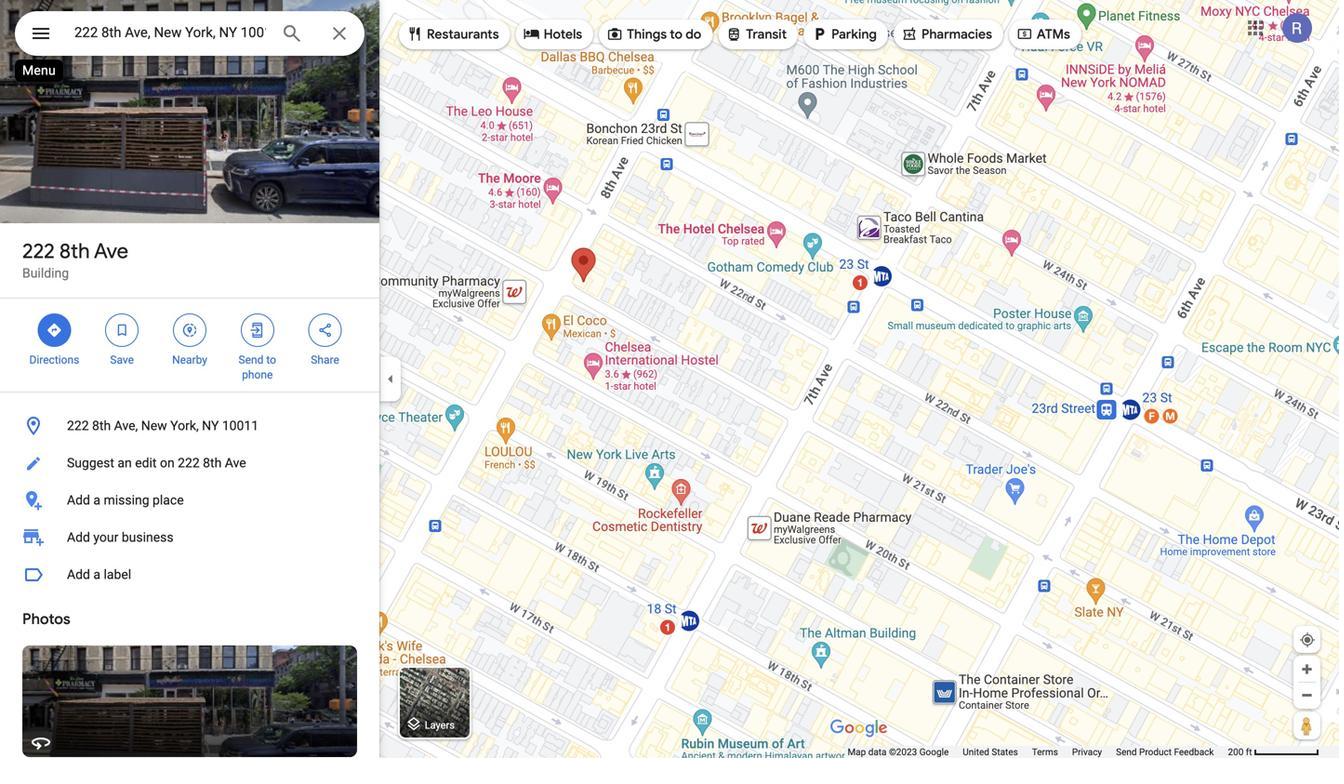 Task type: vqa. For each thing, say whether or not it's contained in the screenshot.
to
yes



Task type: describe. For each thing, give the bounding box(es) containing it.
 search field
[[15, 11, 365, 60]]

add for add a label
[[67, 567, 90, 582]]

 parking
[[811, 24, 877, 44]]

222 8th ave main content
[[0, 0, 380, 758]]

 button
[[15, 11, 67, 60]]

united states button
[[963, 746, 1018, 758]]

suggest an edit on 222 8th ave
[[67, 455, 246, 471]]

ft
[[1246, 747, 1253, 758]]

your
[[93, 530, 118, 545]]

a for label
[[93, 567, 100, 582]]

parking
[[832, 26, 877, 43]]

add your business
[[67, 530, 174, 545]]

200 ft
[[1228, 747, 1253, 758]]

 things to do
[[607, 24, 702, 44]]

zoom in image
[[1301, 662, 1315, 676]]

200 ft button
[[1228, 747, 1320, 758]]

york,
[[170, 418, 199, 434]]

restaurants
[[427, 26, 499, 43]]

222 for ave
[[22, 238, 55, 264]]

2 vertical spatial 222
[[178, 455, 200, 471]]

send to phone
[[239, 354, 276, 381]]

share
[[311, 354, 339, 367]]

 hotels
[[523, 24, 582, 44]]

 transit
[[726, 24, 787, 44]]

ny
[[202, 418, 219, 434]]

show street view coverage image
[[1294, 712, 1321, 740]]


[[523, 24, 540, 44]]

add a label button
[[0, 556, 380, 594]]

product
[[1140, 747, 1172, 758]]


[[901, 24, 918, 44]]


[[181, 320, 198, 340]]

do
[[686, 26, 702, 43]]

suggest
[[67, 455, 114, 471]]

suggest an edit on 222 8th ave button
[[0, 445, 380, 482]]

add a label
[[67, 567, 131, 582]]

pharmacies
[[922, 26, 993, 43]]

©2023
[[889, 747, 918, 758]]

privacy
[[1072, 747, 1103, 758]]


[[30, 20, 52, 47]]

data
[[869, 747, 887, 758]]

show your location image
[[1300, 632, 1316, 648]]

united states
[[963, 747, 1018, 758]]

222 8th Ave, New York, NY 10011 field
[[15, 11, 365, 56]]


[[1017, 24, 1033, 44]]


[[726, 24, 743, 44]]

missing
[[104, 493, 149, 508]]

photos
[[22, 610, 70, 629]]

google
[[920, 747, 949, 758]]

save
[[110, 354, 134, 367]]

send for send to phone
[[239, 354, 264, 367]]

send product feedback
[[1116, 747, 1214, 758]]

a for missing
[[93, 493, 100, 508]]

actions for 222 8th ave region
[[0, 299, 380, 392]]

ave,
[[114, 418, 138, 434]]

200
[[1228, 747, 1244, 758]]


[[811, 24, 828, 44]]

8th for ave
[[59, 238, 90, 264]]

an
[[118, 455, 132, 471]]



Task type: locate. For each thing, give the bounding box(es) containing it.
new
[[141, 418, 167, 434]]

add for add your business
[[67, 530, 90, 545]]

send up phone
[[239, 354, 264, 367]]

1 horizontal spatial send
[[1116, 747, 1137, 758]]

ave
[[94, 238, 128, 264], [225, 455, 246, 471]]

hotels
[[544, 26, 582, 43]]

terms button
[[1032, 746, 1059, 758]]

 pharmacies
[[901, 24, 993, 44]]

send inside button
[[1116, 747, 1137, 758]]

phone
[[242, 368, 273, 381]]

2 horizontal spatial 8th
[[203, 455, 222, 471]]

0 vertical spatial 8th
[[59, 238, 90, 264]]

send left product in the right of the page
[[1116, 747, 1137, 758]]

1 a from the top
[[93, 493, 100, 508]]

1 add from the top
[[67, 493, 90, 508]]

a inside add a label button
[[93, 567, 100, 582]]

on
[[160, 455, 175, 471]]

0 vertical spatial add
[[67, 493, 90, 508]]

0 horizontal spatial 222
[[22, 238, 55, 264]]

2 add from the top
[[67, 530, 90, 545]]

business
[[122, 530, 174, 545]]

222 8th ave building
[[22, 238, 128, 281]]

send product feedback button
[[1116, 746, 1214, 758]]

send inside the send to phone
[[239, 354, 264, 367]]

edit
[[135, 455, 157, 471]]

222 8th ave, new york, ny 10011
[[67, 418, 259, 434]]

footer
[[848, 746, 1228, 758]]

add
[[67, 493, 90, 508], [67, 530, 90, 545], [67, 567, 90, 582]]

222
[[22, 238, 55, 264], [67, 418, 89, 434], [178, 455, 200, 471]]

1 vertical spatial ave
[[225, 455, 246, 471]]

to inside the send to phone
[[266, 354, 276, 367]]

ave inside button
[[225, 455, 246, 471]]

10011
[[222, 418, 259, 434]]

to left do
[[670, 26, 683, 43]]

0 vertical spatial ave
[[94, 238, 128, 264]]

add a missing place
[[67, 493, 184, 508]]

1 vertical spatial 8th
[[92, 418, 111, 434]]

8th for ave,
[[92, 418, 111, 434]]

add a missing place button
[[0, 482, 380, 519]]

to inside  things to do
[[670, 26, 683, 43]]

ave up 
[[94, 238, 128, 264]]

atms
[[1037, 26, 1071, 43]]

2 vertical spatial add
[[67, 567, 90, 582]]

1 vertical spatial to
[[266, 354, 276, 367]]

222 up "suggest"
[[67, 418, 89, 434]]

ave down '10011'
[[225, 455, 246, 471]]

222 up building
[[22, 238, 55, 264]]

place
[[153, 493, 184, 508]]

1 vertical spatial a
[[93, 567, 100, 582]]

a inside add a missing place "button"
[[93, 493, 100, 508]]

 atms
[[1017, 24, 1071, 44]]

a left label
[[93, 567, 100, 582]]

google maps element
[[0, 0, 1340, 758]]

to up phone
[[266, 354, 276, 367]]

add down "suggest"
[[67, 493, 90, 508]]

8th
[[59, 238, 90, 264], [92, 418, 111, 434], [203, 455, 222, 471]]

222 inside '222 8th ave building'
[[22, 238, 55, 264]]

1 horizontal spatial 8th
[[92, 418, 111, 434]]

add for add a missing place
[[67, 493, 90, 508]]

map data ©2023 google
[[848, 747, 949, 758]]

a
[[93, 493, 100, 508], [93, 567, 100, 582]]

nearby
[[172, 354, 207, 367]]

send for send product feedback
[[1116, 747, 1137, 758]]

map
[[848, 747, 866, 758]]

united
[[963, 747, 990, 758]]


[[317, 320, 334, 340]]

privacy button
[[1072, 746, 1103, 758]]


[[249, 320, 266, 340]]

2 vertical spatial 8th
[[203, 455, 222, 471]]

building
[[22, 266, 69, 281]]

add inside "button"
[[67, 493, 90, 508]]

send
[[239, 354, 264, 367], [1116, 747, 1137, 758]]

0 horizontal spatial to
[[266, 354, 276, 367]]

0 horizontal spatial send
[[239, 354, 264, 367]]

states
[[992, 747, 1018, 758]]

ave inside '222 8th ave building'
[[94, 238, 128, 264]]

2 horizontal spatial 222
[[178, 455, 200, 471]]


[[407, 24, 423, 44]]

3 add from the top
[[67, 567, 90, 582]]

222 8th ave, new york, ny 10011 button
[[0, 407, 380, 445]]

terms
[[1032, 747, 1059, 758]]

to
[[670, 26, 683, 43], [266, 354, 276, 367]]

1 vertical spatial send
[[1116, 747, 1137, 758]]

8th inside '222 8th ave building'
[[59, 238, 90, 264]]

add inside button
[[67, 567, 90, 582]]

8th left ave,
[[92, 418, 111, 434]]

1 horizontal spatial ave
[[225, 455, 246, 471]]

0 vertical spatial a
[[93, 493, 100, 508]]


[[114, 320, 130, 340]]

add left label
[[67, 567, 90, 582]]

222 for ave,
[[67, 418, 89, 434]]

feedback
[[1174, 747, 1214, 758]]

none field inside 222 8th ave, new york, ny 10011 field
[[74, 21, 266, 44]]

things
[[627, 26, 667, 43]]

1 vertical spatial 222
[[67, 418, 89, 434]]

0 horizontal spatial ave
[[94, 238, 128, 264]]

footer inside google maps element
[[848, 746, 1228, 758]]

222 right on
[[178, 455, 200, 471]]

8th down ny
[[203, 455, 222, 471]]

1 horizontal spatial 222
[[67, 418, 89, 434]]


[[46, 320, 63, 340]]

add your business link
[[0, 519, 380, 556]]

0 horizontal spatial 8th
[[59, 238, 90, 264]]

directions
[[29, 354, 79, 367]]

zoom out image
[[1301, 688, 1315, 702]]

a left missing
[[93, 493, 100, 508]]

label
[[104, 567, 131, 582]]


[[607, 24, 623, 44]]

collapse side panel image
[[380, 369, 401, 389]]

layers
[[425, 719, 455, 731]]

 restaurants
[[407, 24, 499, 44]]

google account: ruby anderson  
(rubyanndersson@gmail.com) image
[[1283, 13, 1313, 43]]

1 horizontal spatial to
[[670, 26, 683, 43]]

0 vertical spatial send
[[239, 354, 264, 367]]

0 vertical spatial 222
[[22, 238, 55, 264]]

1 vertical spatial add
[[67, 530, 90, 545]]

transit
[[746, 26, 787, 43]]

None field
[[74, 21, 266, 44]]

2 a from the top
[[93, 567, 100, 582]]

add left your
[[67, 530, 90, 545]]

8th up building
[[59, 238, 90, 264]]

footer containing map data ©2023 google
[[848, 746, 1228, 758]]

0 vertical spatial to
[[670, 26, 683, 43]]



